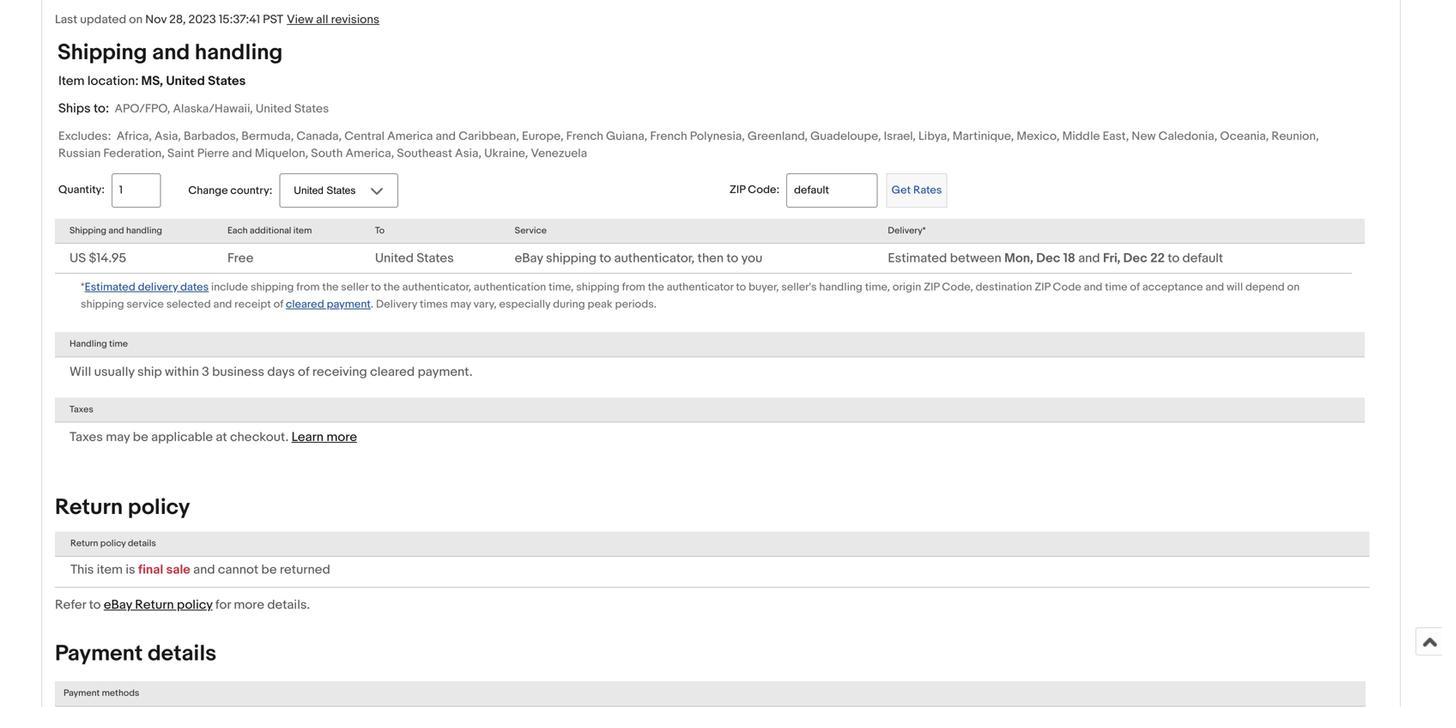 Task type: describe. For each thing, give the bounding box(es) containing it.
shipping up receipt
[[251, 281, 294, 294]]

service
[[127, 298, 164, 311]]

0 horizontal spatial zip
[[730, 183, 746, 197]]

and up southeast
[[436, 129, 456, 144]]

code
[[1053, 281, 1082, 294]]

martinique,
[[953, 129, 1014, 144]]

1 horizontal spatial more
[[327, 430, 357, 445]]

refer to ebay return policy for more details.
[[55, 598, 310, 613]]

israel,
[[884, 129, 916, 144]]

on inside include shipping from the seller to the authenticator, authentication time, shipping from the authenticator to buyer, seller's handling time, origin zip code, destination zip code and time of acceptance and will depend on shipping service selected and receipt of
[[1288, 281, 1300, 294]]

1 horizontal spatial asia,
[[455, 147, 482, 161]]

within
[[165, 364, 199, 380]]

3
[[202, 364, 209, 380]]

location:
[[87, 73, 139, 89]]

0 vertical spatial item
[[293, 225, 312, 236]]

view
[[287, 12, 314, 27]]

ms,
[[141, 73, 163, 89]]

3 the from the left
[[648, 281, 665, 294]]

ukraine,
[[484, 147, 528, 161]]

view all revisions link
[[284, 11, 380, 27]]

1 dec from the left
[[1037, 251, 1061, 266]]

learn
[[292, 430, 324, 445]]

us $14.95
[[70, 251, 126, 266]]

0 horizontal spatial cleared
[[286, 298, 324, 311]]

taxes may be applicable at checkout. learn more
[[70, 430, 357, 445]]

venezuela
[[531, 147, 587, 161]]

then
[[698, 251, 724, 266]]

estimated between mon, dec 18 and fri, dec 22 to default
[[888, 251, 1224, 266]]

sale
[[166, 563, 190, 578]]

central
[[345, 129, 385, 144]]

get
[[892, 184, 911, 197]]

2023
[[189, 12, 216, 27]]

item location: ms, united states
[[58, 73, 246, 89]]

0 horizontal spatial on
[[129, 12, 143, 27]]

receiving
[[312, 364, 367, 380]]

destination
[[976, 281, 1033, 294]]

and left will
[[1206, 281, 1225, 294]]

especially
[[499, 298, 551, 311]]

and right sale
[[193, 563, 215, 578]]

times
[[420, 298, 448, 311]]

time inside include shipping from the seller to the authenticator, authentication time, shipping from the authenticator to buyer, seller's handling time, origin zip code, destination zip code and time of acceptance and will depend on shipping service selected and receipt of
[[1106, 281, 1128, 294]]

2 time, from the left
[[865, 281, 891, 294]]

return policy details
[[70, 539, 156, 550]]

details.
[[267, 598, 310, 613]]

middle
[[1063, 129, 1101, 144]]

saint
[[167, 147, 195, 161]]

1 from from the left
[[297, 281, 320, 294]]

1 vertical spatial more
[[234, 598, 264, 613]]

pierre
[[197, 147, 229, 161]]

pst
[[263, 12, 284, 27]]

0 vertical spatial estimated
[[888, 251, 948, 266]]

additional
[[250, 225, 291, 236]]

to left "you"
[[727, 251, 739, 266]]

to up . at the left of the page
[[371, 281, 381, 294]]

vary,
[[474, 298, 497, 311]]

handling
[[70, 339, 107, 350]]

1 vertical spatial details
[[148, 641, 217, 668]]

change
[[188, 184, 228, 198]]

united inside ships to: apo/fpo, alaska/hawaii, united states
[[256, 102, 292, 116]]

authenticator
[[667, 281, 734, 294]]

ZIP Code: text field
[[787, 173, 878, 208]]

policy for return policy details
[[100, 539, 126, 550]]

will
[[70, 364, 91, 380]]

mexico,
[[1017, 129, 1060, 144]]

final
[[138, 563, 163, 578]]

federation,
[[103, 147, 165, 161]]

0 vertical spatial shipping and handling
[[58, 39, 283, 66]]

shipping down *
[[81, 298, 124, 311]]

0 vertical spatial asia,
[[155, 129, 181, 144]]

$14.95
[[89, 251, 126, 266]]

2 dec from the left
[[1124, 251, 1148, 266]]

18
[[1064, 251, 1076, 266]]

last
[[55, 12, 77, 27]]

1 vertical spatial ebay
[[104, 598, 132, 613]]

estimated delivery dates link
[[85, 279, 209, 295]]

ebay return policy link
[[104, 598, 213, 613]]

2 french from the left
[[650, 129, 688, 144]]

get rates button
[[887, 173, 948, 208]]

excludes:
[[58, 129, 111, 144]]

0 vertical spatial of
[[1131, 281, 1140, 294]]

all
[[316, 12, 329, 27]]

you
[[742, 251, 763, 266]]

acceptance
[[1143, 281, 1204, 294]]

refer
[[55, 598, 86, 613]]

1 french from the left
[[566, 129, 604, 144]]

depend
[[1246, 281, 1285, 294]]

get rates
[[892, 184, 943, 197]]

authenticator, inside include shipping from the seller to the authenticator, authentication time, shipping from the authenticator to buyer, seller's handling time, origin zip code, destination zip code and time of acceptance and will depend on shipping service selected and receipt of
[[403, 281, 472, 294]]

return policy
[[55, 495, 190, 522]]

america,
[[346, 147, 394, 161]]

nov
[[145, 12, 167, 27]]

and right code
[[1084, 281, 1103, 294]]

Quantity: text field
[[112, 173, 161, 208]]

taxes for taxes may be applicable at checkout. learn more
[[70, 430, 103, 445]]

usually
[[94, 364, 135, 380]]

*
[[81, 281, 85, 294]]

rates
[[914, 184, 943, 197]]

item
[[58, 73, 85, 89]]

barbados,
[[184, 129, 239, 144]]

ship
[[137, 364, 162, 380]]

payment
[[327, 298, 371, 311]]

payment for payment methods
[[64, 688, 100, 700]]

this
[[70, 563, 94, 578]]

is
[[126, 563, 135, 578]]

to right 22
[[1168, 251, 1180, 266]]

oceania,
[[1221, 129, 1270, 144]]

selected
[[166, 298, 211, 311]]

0 vertical spatial states
[[208, 73, 246, 89]]

will
[[1227, 281, 1244, 294]]

2 vertical spatial policy
[[177, 598, 213, 613]]

to up peak
[[600, 251, 612, 266]]

between
[[950, 251, 1002, 266]]

business
[[212, 364, 265, 380]]

ebay shipping to authenticator, then to you
[[515, 251, 763, 266]]



Task type: vqa. For each thing, say whether or not it's contained in the screenshot.
Leather to the right
no



Task type: locate. For each thing, give the bounding box(es) containing it.
2 vertical spatial handling
[[820, 281, 863, 294]]

2 vertical spatial united
[[375, 251, 414, 266]]

of
[[1131, 281, 1140, 294], [274, 298, 284, 311], [298, 364, 310, 380]]

be left applicable
[[133, 430, 148, 445]]

2 horizontal spatial states
[[417, 251, 454, 266]]

2 vertical spatial states
[[417, 251, 454, 266]]

0 vertical spatial united
[[166, 73, 205, 89]]

more
[[327, 430, 357, 445], [234, 598, 264, 613]]

1 horizontal spatial on
[[1288, 281, 1300, 294]]

us
[[70, 251, 86, 266]]

and right pierre
[[232, 147, 252, 161]]

1 vertical spatial item
[[97, 563, 123, 578]]

1 vertical spatial united
[[256, 102, 292, 116]]

shipping up us $14.95
[[70, 225, 107, 236]]

cannot
[[218, 563, 259, 578]]

2 from from the left
[[622, 281, 646, 294]]

0 horizontal spatial states
[[208, 73, 246, 89]]

1 horizontal spatial the
[[384, 281, 400, 294]]

0 horizontal spatial time
[[109, 339, 128, 350]]

states up alaska/hawaii, at top
[[208, 73, 246, 89]]

1 vertical spatial estimated
[[85, 281, 135, 294]]

peak
[[588, 298, 613, 311]]

for
[[215, 598, 231, 613]]

quantity:
[[58, 183, 105, 197]]

1 horizontal spatial time,
[[865, 281, 891, 294]]

and down include
[[213, 298, 232, 311]]

code,
[[942, 281, 974, 294]]

estimated
[[888, 251, 948, 266], [85, 281, 135, 294]]

0 horizontal spatial french
[[566, 129, 604, 144]]

0 vertical spatial ebay
[[515, 251, 543, 266]]

dec left 22
[[1124, 251, 1148, 266]]

policy up return policy details
[[128, 495, 190, 522]]

payment up payment methods
[[55, 641, 143, 668]]

handling down quantity: text box
[[126, 225, 162, 236]]

shipping and handling
[[58, 39, 283, 66], [70, 225, 162, 236]]

1 vertical spatial cleared
[[370, 364, 415, 380]]

handling time
[[70, 339, 128, 350]]

ships to: apo/fpo, alaska/hawaii, united states
[[58, 101, 329, 116]]

taxes for taxes
[[70, 404, 93, 416]]

payment details
[[55, 641, 217, 668]]

ships
[[58, 101, 91, 116]]

miquelon,
[[255, 147, 308, 161]]

united down to
[[375, 251, 414, 266]]

* estimated delivery dates
[[81, 281, 209, 294]]

africa,
[[117, 129, 152, 144]]

1 horizontal spatial cleared
[[370, 364, 415, 380]]

mon,
[[1005, 251, 1034, 266]]

1 vertical spatial handling
[[126, 225, 162, 236]]

on right depend
[[1288, 281, 1300, 294]]

will usually ship within 3 business days of receiving cleared payment.
[[70, 364, 473, 380]]

0 horizontal spatial authenticator,
[[403, 281, 472, 294]]

may left vary,
[[451, 298, 471, 311]]

1 vertical spatial payment
[[64, 688, 100, 700]]

0 horizontal spatial dec
[[1037, 251, 1061, 266]]

time up usually
[[109, 339, 128, 350]]

asia, down caribbean,
[[455, 147, 482, 161]]

more right learn
[[327, 430, 357, 445]]

estimated down delivery*
[[888, 251, 948, 266]]

2 vertical spatial return
[[135, 598, 174, 613]]

1 vertical spatial shipping
[[70, 225, 107, 236]]

be
[[133, 430, 148, 445], [261, 563, 277, 578]]

guiana,
[[606, 129, 648, 144]]

2 vertical spatial of
[[298, 364, 310, 380]]

seller's
[[782, 281, 817, 294]]

guadeloupe,
[[811, 129, 882, 144]]

to
[[375, 225, 385, 236]]

return up return policy details
[[55, 495, 123, 522]]

canada,
[[297, 129, 342, 144]]

asia,
[[155, 129, 181, 144], [455, 147, 482, 161]]

1 vertical spatial asia,
[[455, 147, 482, 161]]

periods.
[[615, 298, 657, 311]]

0 vertical spatial return
[[55, 495, 123, 522]]

to left 'buyer,'
[[736, 281, 747, 294]]

1 horizontal spatial from
[[622, 281, 646, 294]]

payment left 'methods'
[[64, 688, 100, 700]]

1 vertical spatial policy
[[100, 539, 126, 550]]

0 vertical spatial handling
[[195, 39, 283, 66]]

1 horizontal spatial dec
[[1124, 251, 1148, 266]]

1 vertical spatial be
[[261, 563, 277, 578]]

revisions
[[331, 12, 380, 27]]

1 vertical spatial on
[[1288, 281, 1300, 294]]

0 vertical spatial details
[[128, 539, 156, 550]]

1 taxes from the top
[[70, 404, 93, 416]]

caribbean,
[[459, 129, 519, 144]]

1 horizontal spatial estimated
[[888, 251, 948, 266]]

0 horizontal spatial time,
[[549, 281, 574, 294]]

0 vertical spatial more
[[327, 430, 357, 445]]

updated
[[80, 12, 126, 27]]

details
[[128, 539, 156, 550], [148, 641, 217, 668]]

united states
[[375, 251, 454, 266]]

shipping up during
[[546, 251, 597, 266]]

1 horizontal spatial of
[[298, 364, 310, 380]]

return down final
[[135, 598, 174, 613]]

0 horizontal spatial the
[[322, 281, 339, 294]]

methods
[[102, 688, 139, 700]]

each
[[228, 225, 248, 236]]

states up times
[[417, 251, 454, 266]]

1 horizontal spatial item
[[293, 225, 312, 236]]

zip right the origin
[[924, 281, 940, 294]]

zip code:
[[730, 183, 780, 197]]

1 horizontal spatial authenticator,
[[614, 251, 695, 266]]

east,
[[1103, 129, 1130, 144]]

to:
[[94, 101, 109, 116]]

1 vertical spatial time
[[109, 339, 128, 350]]

1 horizontal spatial handling
[[195, 39, 283, 66]]

to
[[600, 251, 612, 266], [727, 251, 739, 266], [1168, 251, 1180, 266], [371, 281, 381, 294], [736, 281, 747, 294], [89, 598, 101, 613]]

0 vertical spatial time
[[1106, 281, 1128, 294]]

0 vertical spatial authenticator,
[[614, 251, 695, 266]]

payment for payment details
[[55, 641, 143, 668]]

cleared left payment.
[[370, 364, 415, 380]]

seller
[[341, 281, 369, 294]]

0 vertical spatial policy
[[128, 495, 190, 522]]

1 horizontal spatial be
[[261, 563, 277, 578]]

authenticator, up times
[[403, 281, 472, 294]]

0 horizontal spatial united
[[166, 73, 205, 89]]

return
[[55, 495, 123, 522], [70, 539, 98, 550], [135, 598, 174, 613]]

shipping up peak
[[577, 281, 620, 294]]

during
[[553, 298, 585, 311]]

1 vertical spatial taxes
[[70, 430, 103, 445]]

1 vertical spatial shipping and handling
[[70, 225, 162, 236]]

applicable
[[151, 430, 213, 445]]

checkout.
[[230, 430, 289, 445]]

of right receipt
[[274, 298, 284, 311]]

from up periods.
[[622, 281, 646, 294]]

estimated down '$14.95'
[[85, 281, 135, 294]]

item left is
[[97, 563, 123, 578]]

states inside ships to: apo/fpo, alaska/hawaii, united states
[[294, 102, 329, 116]]

0 horizontal spatial more
[[234, 598, 264, 613]]

and down the 28,
[[152, 39, 190, 66]]

zip left "code:" at the top right
[[730, 183, 746, 197]]

handling right the 'seller's'
[[820, 281, 863, 294]]

1 vertical spatial states
[[294, 102, 329, 116]]

the up periods.
[[648, 281, 665, 294]]

days
[[267, 364, 295, 380]]

time down fri, on the top of the page
[[1106, 281, 1128, 294]]

dec
[[1037, 251, 1061, 266], [1124, 251, 1148, 266]]

africa, asia, barbados, bermuda, canada, central america and caribbean, europe, french guiana, french polynesia, greenland, guadeloupe, israel, libya, martinique, mexico, middle east, new caledonia, oceania, reunion, russian federation, saint pierre and miquelon, south america, southeast asia, ukraine, venezuela
[[58, 129, 1320, 161]]

0 horizontal spatial be
[[133, 430, 148, 445]]

item right additional
[[293, 225, 312, 236]]

cleared left payment
[[286, 298, 324, 311]]

0 horizontal spatial estimated
[[85, 281, 135, 294]]

states up the canada,
[[294, 102, 329, 116]]

1 horizontal spatial ebay
[[515, 251, 543, 266]]

authenticator, up periods.
[[614, 251, 695, 266]]

bermuda,
[[242, 129, 294, 144]]

2 the from the left
[[384, 281, 400, 294]]

new
[[1132, 129, 1156, 144]]

handling down 15:37:41
[[195, 39, 283, 66]]

french right guiana,
[[650, 129, 688, 144]]

ebay down is
[[104, 598, 132, 613]]

dates
[[180, 281, 209, 294]]

southeast
[[397, 147, 453, 161]]

details up final
[[128, 539, 156, 550]]

shipping and handling up ms,
[[58, 39, 283, 66]]

0 horizontal spatial asia,
[[155, 129, 181, 144]]

1 horizontal spatial states
[[294, 102, 329, 116]]

cleared payment . delivery times may vary, especially during peak periods.
[[286, 298, 657, 311]]

country:
[[231, 184, 273, 198]]

policy
[[128, 495, 190, 522], [100, 539, 126, 550], [177, 598, 213, 613]]

last updated on nov 28, 2023 15:37:41 pst view all revisions
[[55, 12, 380, 27]]

time,
[[549, 281, 574, 294], [865, 281, 891, 294]]

2 horizontal spatial zip
[[1035, 281, 1051, 294]]

1 the from the left
[[322, 281, 339, 294]]

2 taxes from the top
[[70, 430, 103, 445]]

1 horizontal spatial zip
[[924, 281, 940, 294]]

zip left code
[[1035, 281, 1051, 294]]

alaska/hawaii,
[[173, 102, 253, 116]]

1 horizontal spatial may
[[451, 298, 471, 311]]

1 vertical spatial may
[[106, 430, 130, 445]]

handling inside include shipping from the seller to the authenticator, authentication time, shipping from the authenticator to buyer, seller's handling time, origin zip code, destination zip code and time of acceptance and will depend on shipping service selected and receipt of
[[820, 281, 863, 294]]

0 vertical spatial taxes
[[70, 404, 93, 416]]

1 vertical spatial of
[[274, 298, 284, 311]]

0 vertical spatial be
[[133, 430, 148, 445]]

on left nov
[[129, 12, 143, 27]]

return for return policy details
[[70, 539, 98, 550]]

america
[[387, 129, 433, 144]]

to right refer
[[89, 598, 101, 613]]

0 horizontal spatial handling
[[126, 225, 162, 236]]

french up venezuela
[[566, 129, 604, 144]]

of right days
[[298, 364, 310, 380]]

include shipping from the seller to the authenticator, authentication time, shipping from the authenticator to buyer, seller's handling time, origin zip code, destination zip code and time of acceptance and will depend on shipping service selected and receipt of
[[81, 281, 1300, 311]]

reunion,
[[1272, 129, 1320, 144]]

1 vertical spatial return
[[70, 539, 98, 550]]

the up cleared payment link
[[322, 281, 339, 294]]

shipping up location:
[[58, 39, 147, 66]]

dec left 18
[[1037, 251, 1061, 266]]

.
[[371, 298, 374, 311]]

0 vertical spatial shipping
[[58, 39, 147, 66]]

be right cannot
[[261, 563, 277, 578]]

policy up is
[[100, 539, 126, 550]]

cleared
[[286, 298, 324, 311], [370, 364, 415, 380]]

ebay down service
[[515, 251, 543, 266]]

return up this
[[70, 539, 98, 550]]

policy left for
[[177, 598, 213, 613]]

more right for
[[234, 598, 264, 613]]

item
[[293, 225, 312, 236], [97, 563, 123, 578]]

each additional item
[[228, 225, 312, 236]]

2 horizontal spatial of
[[1131, 281, 1140, 294]]

1 horizontal spatial united
[[256, 102, 292, 116]]

1 time, from the left
[[549, 281, 574, 294]]

europe,
[[522, 129, 564, 144]]

details down refer to ebay return policy for more details.
[[148, 641, 217, 668]]

and
[[152, 39, 190, 66], [436, 129, 456, 144], [232, 147, 252, 161], [109, 225, 124, 236], [1079, 251, 1101, 266], [1084, 281, 1103, 294], [1206, 281, 1225, 294], [213, 298, 232, 311], [193, 563, 215, 578]]

united up ships to: apo/fpo, alaska/hawaii, united states
[[166, 73, 205, 89]]

shipping and handling up '$14.95'
[[70, 225, 162, 236]]

2 horizontal spatial handling
[[820, 281, 863, 294]]

shipping
[[546, 251, 597, 266], [251, 281, 294, 294], [577, 281, 620, 294], [81, 298, 124, 311]]

code:
[[748, 183, 780, 197]]

0 vertical spatial cleared
[[286, 298, 324, 311]]

0 vertical spatial payment
[[55, 641, 143, 668]]

0 horizontal spatial item
[[97, 563, 123, 578]]

return for return policy
[[55, 495, 123, 522]]

united up "bermuda," at the top of the page
[[256, 102, 292, 116]]

0 horizontal spatial ebay
[[104, 598, 132, 613]]

asia, up saint
[[155, 129, 181, 144]]

south
[[311, 147, 343, 161]]

authentication
[[474, 281, 546, 294]]

1 vertical spatial authenticator,
[[403, 281, 472, 294]]

0 horizontal spatial from
[[297, 281, 320, 294]]

0 vertical spatial on
[[129, 12, 143, 27]]

2 horizontal spatial united
[[375, 251, 414, 266]]

policy for return policy
[[128, 495, 190, 522]]

1 horizontal spatial french
[[650, 129, 688, 144]]

and right 18
[[1079, 251, 1101, 266]]

of left acceptance
[[1131, 281, 1140, 294]]

the up delivery on the top
[[384, 281, 400, 294]]

0 horizontal spatial may
[[106, 430, 130, 445]]

delivery*
[[888, 225, 926, 236]]

0 vertical spatial may
[[451, 298, 471, 311]]

include
[[211, 281, 248, 294]]

from up cleared payment link
[[297, 281, 320, 294]]

1 horizontal spatial time
[[1106, 281, 1128, 294]]

cleared payment link
[[286, 296, 371, 312]]

receipt
[[235, 298, 271, 311]]

time, up during
[[549, 281, 574, 294]]

and up '$14.95'
[[109, 225, 124, 236]]

may left applicable
[[106, 430, 130, 445]]

2 horizontal spatial the
[[648, 281, 665, 294]]

payment methods
[[64, 688, 139, 700]]

0 horizontal spatial of
[[274, 298, 284, 311]]

free
[[228, 251, 254, 266]]

time, left the origin
[[865, 281, 891, 294]]



